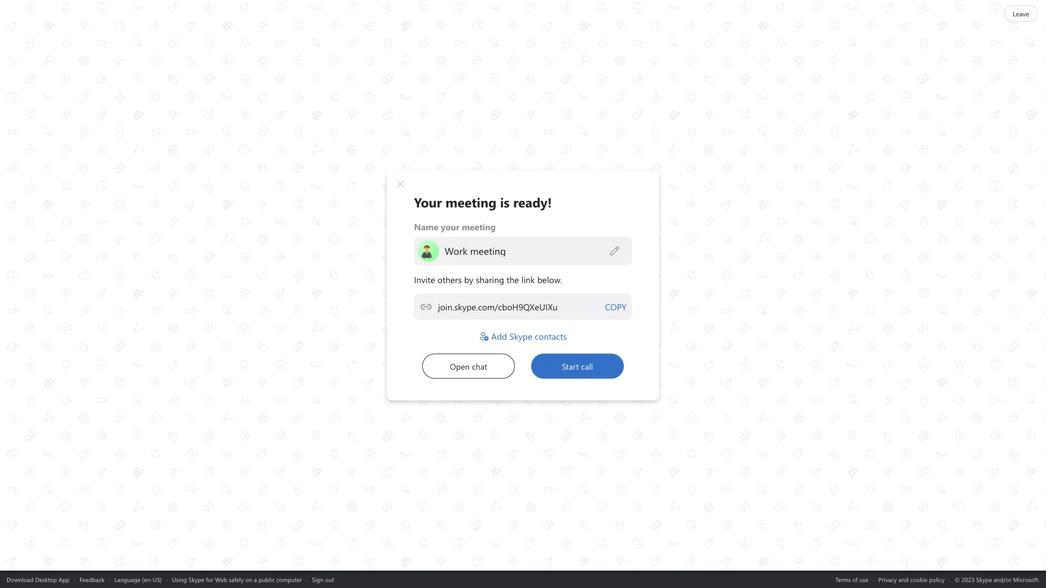 Task type: locate. For each thing, give the bounding box(es) containing it.
download
[[7, 576, 33, 584]]

out
[[325, 576, 334, 584]]

Type a meeting name (optional) text field
[[444, 245, 609, 257]]

privacy and cookie policy
[[879, 576, 945, 584]]

download desktop app link
[[7, 576, 69, 584]]

terms of use link
[[836, 576, 869, 584]]

app
[[59, 576, 69, 584]]

computer
[[276, 576, 302, 584]]

a
[[254, 576, 257, 584]]

web
[[215, 576, 227, 584]]

us)
[[153, 576, 162, 584]]

sign out
[[312, 576, 334, 584]]

on
[[245, 576, 252, 584]]

policy
[[929, 576, 945, 584]]

skype
[[189, 576, 204, 584]]

terms
[[836, 576, 851, 584]]

and
[[899, 576, 909, 584]]

desktop
[[35, 576, 57, 584]]

of
[[853, 576, 858, 584]]

terms of use
[[836, 576, 869, 584]]

feedback
[[80, 576, 104, 584]]

privacy and cookie policy link
[[879, 576, 945, 584]]



Task type: vqa. For each thing, say whether or not it's contained in the screenshot.
download
yes



Task type: describe. For each thing, give the bounding box(es) containing it.
public
[[259, 576, 275, 584]]

sign out link
[[312, 576, 334, 584]]

language
[[115, 576, 140, 584]]

for
[[206, 576, 213, 584]]

using skype for web safely on a public computer link
[[172, 576, 302, 584]]

privacy
[[879, 576, 897, 584]]

safely
[[229, 576, 244, 584]]

language (en-us) link
[[115, 576, 162, 584]]

using skype for web safely on a public computer
[[172, 576, 302, 584]]

language (en-us)
[[115, 576, 162, 584]]

use
[[860, 576, 869, 584]]

feedback link
[[80, 576, 104, 584]]

download desktop app
[[7, 576, 69, 584]]

cookie
[[910, 576, 928, 584]]

using
[[172, 576, 187, 584]]

sign
[[312, 576, 324, 584]]

(en-
[[142, 576, 153, 584]]



